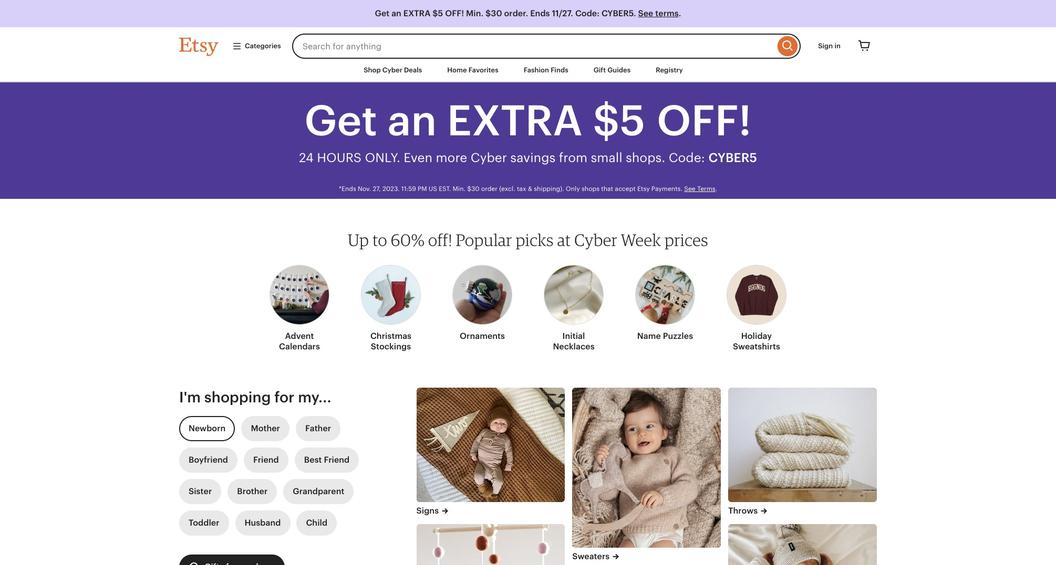 Task type: vqa. For each thing, say whether or not it's contained in the screenshot.
the Steph
no



Task type: locate. For each thing, give the bounding box(es) containing it.
sign
[[818, 42, 833, 50]]

sweaters link
[[572, 552, 721, 563]]

merino wool chunky throw natural organic textured, off white aroma blanket hand woven for sustainable home decor image
[[728, 388, 877, 503]]

name
[[637, 332, 661, 342]]

.
[[679, 8, 681, 18], [716, 186, 717, 193]]

. down cyber5
[[716, 186, 717, 193]]

friend
[[253, 456, 279, 466], [324, 456, 350, 466]]

cyber right at
[[575, 230, 618, 250]]

0 vertical spatial get
[[375, 8, 390, 18]]

child
[[306, 519, 327, 529]]

newborn sweater knit baby cardigan with side buttons alpaca baby sweater knit cardigan babies image
[[572, 388, 721, 548]]

1 horizontal spatial min.
[[466, 8, 484, 18]]

that
[[601, 186, 613, 193]]

from
[[559, 151, 588, 165]]

2 horizontal spatial cyber
[[575, 230, 618, 250]]

$5 off!
[[593, 97, 752, 145]]

prices
[[665, 230, 708, 250]]

sweatshirts
[[733, 342, 780, 352]]

accept
[[615, 186, 636, 193]]

get
[[375, 8, 390, 18], [305, 97, 378, 145]]

0 horizontal spatial cyber
[[383, 66, 402, 74]]

0 horizontal spatial extra
[[403, 8, 431, 18]]

ends
[[530, 8, 550, 18]]

. right see
[[679, 8, 681, 18]]

min.
[[466, 8, 484, 18], [453, 186, 466, 193]]

0 horizontal spatial $30
[[467, 186, 480, 193]]

$30 left order.
[[486, 8, 502, 18]]

even
[[404, 151, 433, 165]]

in
[[835, 42, 841, 50]]

$30 left order
[[467, 186, 480, 193]]

$30
[[486, 8, 502, 18], [467, 186, 480, 193]]

1 friend from the left
[[253, 456, 279, 466]]

i'm
[[179, 390, 201, 406]]

shipping).
[[534, 186, 564, 193]]

extra
[[403, 8, 431, 18], [447, 97, 583, 145]]

husband
[[245, 519, 281, 529]]

0 horizontal spatial .
[[679, 8, 681, 18]]

*ends
[[339, 186, 356, 193]]

guides
[[608, 66, 631, 74]]

cyber inside "link"
[[383, 66, 402, 74]]

shopping
[[204, 390, 271, 406]]

an up even
[[388, 97, 437, 145]]

extra up 24 hours only. even more cyber savings from small shops. code: cyber5
[[447, 97, 583, 145]]

an for get an extra $5 off!
[[388, 97, 437, 145]]

2023.
[[383, 186, 400, 193]]

min. right off!
[[466, 8, 484, 18]]

menu bar
[[160, 59, 896, 83]]

0 vertical spatial an
[[392, 8, 401, 18]]

0 vertical spatial extra
[[403, 8, 431, 18]]

my...
[[298, 390, 331, 406]]

1 horizontal spatial extra
[[447, 97, 583, 145]]

deals
[[404, 66, 422, 74]]

(excl.
[[499, 186, 515, 193]]

at
[[557, 230, 571, 250]]

order
[[481, 186, 498, 193]]

0 horizontal spatial min.
[[453, 186, 466, 193]]

min. right the est. at top
[[453, 186, 466, 193]]

1 vertical spatial extra
[[447, 97, 583, 145]]

extra left $5
[[403, 8, 431, 18]]

cyber up order
[[471, 151, 507, 165]]

0 vertical spatial $30
[[486, 8, 502, 18]]

registry
[[656, 66, 683, 74]]

1 vertical spatial $30
[[467, 186, 480, 193]]

name puzzles
[[637, 332, 693, 342]]

1 vertical spatial cyber
[[471, 151, 507, 165]]

sweaters
[[572, 552, 610, 562]]

see terms link
[[638, 8, 679, 18]]

for
[[274, 390, 295, 406]]

0 vertical spatial min.
[[466, 8, 484, 18]]

boyfriend
[[189, 456, 228, 466]]

fashion
[[524, 66, 549, 74]]

None search field
[[292, 34, 801, 59]]

an
[[392, 8, 401, 18], [388, 97, 437, 145]]

extra for $5 off!
[[447, 97, 583, 145]]

friend right best
[[324, 456, 350, 466]]

picks
[[516, 230, 554, 250]]

ornaments link
[[452, 259, 512, 346]]

1 horizontal spatial code:
[[669, 151, 705, 165]]

us
[[429, 186, 437, 193]]

shop cyber deals link
[[356, 61, 430, 80]]

code: up see terms link
[[669, 151, 705, 165]]

2 friend from the left
[[324, 456, 350, 466]]

0 vertical spatial code:
[[575, 8, 600, 18]]

terms
[[656, 8, 679, 18]]

code: right 11/27.
[[575, 8, 600, 18]]

*ends nov. 27, 2023. 11:59 pm us est. min. $30 order (excl. tax & shipping). only shops that accept etsy payments. see terms .
[[339, 186, 717, 193]]

father
[[305, 424, 331, 434]]

get for get an extra $5 off! min. $30 order. ends 11/27. code: cyber5. see terms .
[[375, 8, 390, 18]]

0 horizontal spatial code:
[[575, 8, 600, 18]]

banner containing categories
[[160, 27, 896, 59]]

small
[[591, 151, 623, 165]]

1 vertical spatial .
[[716, 186, 717, 193]]

signs link
[[416, 506, 565, 518]]

categories button
[[224, 37, 289, 56]]

an left $5
[[392, 8, 401, 18]]

up
[[348, 230, 369, 250]]

0 vertical spatial .
[[679, 8, 681, 18]]

friend down the mother
[[253, 456, 279, 466]]

best friend
[[304, 456, 350, 466]]

shops.
[[626, 151, 666, 165]]

0 horizontal spatial friend
[[253, 456, 279, 466]]

calendars
[[279, 342, 320, 352]]

banner
[[160, 27, 896, 59]]

1 horizontal spatial $30
[[486, 8, 502, 18]]

1 vertical spatial get
[[305, 97, 378, 145]]

holiday sweatshirts
[[733, 332, 780, 352]]

sign in button
[[810, 37, 849, 56]]

hours
[[317, 151, 362, 165]]

christmas stockings
[[370, 332, 412, 352]]

1 vertical spatial an
[[388, 97, 437, 145]]

order.
[[504, 8, 528, 18]]

necklaces
[[553, 342, 595, 352]]

1 horizontal spatial friend
[[324, 456, 350, 466]]

fashion finds link
[[516, 61, 576, 80]]

$5
[[433, 8, 443, 18]]

24 hours only. even more cyber savings from small shops. code: cyber5
[[299, 151, 757, 165]]

1 vertical spatial code:
[[669, 151, 705, 165]]

cyber right shop
[[383, 66, 402, 74]]

code: for 11/27.
[[575, 8, 600, 18]]

0 vertical spatial cyber
[[383, 66, 402, 74]]

holiday
[[741, 332, 772, 342]]



Task type: describe. For each thing, give the bounding box(es) containing it.
off!
[[428, 230, 452, 250]]

get an extra $5 off! min. $30 order. ends 11/27. code: cyber5. see terms .
[[375, 8, 681, 18]]

registry link
[[648, 61, 691, 80]]

best
[[304, 456, 322, 466]]

cyber5.
[[602, 8, 636, 18]]

popular
[[456, 230, 512, 250]]

code: for shops.
[[669, 151, 705, 165]]

get for get an extra $5 off!
[[305, 97, 378, 145]]

i'm shopping for my...
[[179, 390, 331, 406]]

1 vertical spatial min.
[[453, 186, 466, 193]]

up to 60% off! popular picks at cyber week prices
[[348, 230, 708, 250]]

24
[[299, 151, 314, 165]]

advent calendars
[[279, 332, 320, 352]]

week
[[621, 230, 661, 250]]

menu bar containing shop cyber deals
[[160, 59, 896, 83]]

monthly milestone pennant image
[[416, 388, 565, 503]]

mother
[[251, 424, 280, 434]]

see terms link
[[684, 186, 716, 193]]

puzzles
[[663, 332, 693, 342]]

gift guides
[[594, 66, 631, 74]]

brother
[[237, 487, 268, 497]]

holiday sweatshirts link
[[727, 259, 787, 357]]

payments.
[[652, 186, 683, 193]]

shop cyber deals
[[364, 66, 422, 74]]

more
[[436, 151, 467, 165]]

initial
[[563, 332, 585, 342]]

favorites
[[469, 66, 499, 74]]

extra for $5
[[403, 8, 431, 18]]

advent
[[285, 332, 314, 342]]

only.
[[365, 151, 400, 165]]

11:59
[[401, 186, 416, 193]]

2 vertical spatial cyber
[[575, 230, 618, 250]]

est.
[[439, 186, 451, 193]]

an for get an extra $5 off! min. $30 order. ends 11/27. code: cyber5. see terms .
[[392, 8, 401, 18]]

home
[[447, 66, 467, 74]]

get an extra $5 off!
[[305, 97, 752, 145]]

to
[[373, 230, 387, 250]]

shop
[[364, 66, 381, 74]]

christmas stockings link
[[361, 259, 421, 357]]

newborn
[[189, 424, 226, 434]]

1 horizontal spatial cyber
[[471, 151, 507, 165]]

fashion finds
[[524, 66, 568, 74]]

throws link
[[728, 506, 877, 518]]

see terms
[[684, 186, 716, 193]]

pm
[[418, 186, 427, 193]]

ornaments
[[460, 332, 505, 342]]

tax
[[517, 186, 526, 193]]

stockings
[[371, 342, 411, 352]]

initial necklaces
[[553, 332, 595, 352]]

none search field inside banner
[[292, 34, 801, 59]]

christmas
[[370, 332, 412, 342]]

gift guides link
[[586, 61, 639, 80]]

initial necklaces link
[[544, 259, 604, 357]]

name puzzles link
[[635, 259, 695, 346]]

finds
[[551, 66, 568, 74]]

sister
[[189, 487, 212, 497]]

27,
[[373, 186, 381, 193]]

toddler
[[189, 519, 219, 529]]

see
[[638, 8, 653, 18]]

shops
[[582, 186, 600, 193]]

advent calendars link
[[270, 259, 330, 357]]

60%
[[391, 230, 425, 250]]

throws
[[728, 507, 758, 517]]

Search for anything text field
[[292, 34, 775, 59]]

home favorites
[[447, 66, 499, 74]]

signs
[[416, 507, 439, 517]]

11/27.
[[552, 8, 573, 18]]

gift
[[594, 66, 606, 74]]

sign in
[[818, 42, 841, 50]]

grandparent
[[293, 487, 344, 497]]

etsy
[[637, 186, 650, 193]]

savings
[[510, 151, 556, 165]]

home favorites link
[[440, 61, 506, 80]]

1 horizontal spatial .
[[716, 186, 717, 193]]



